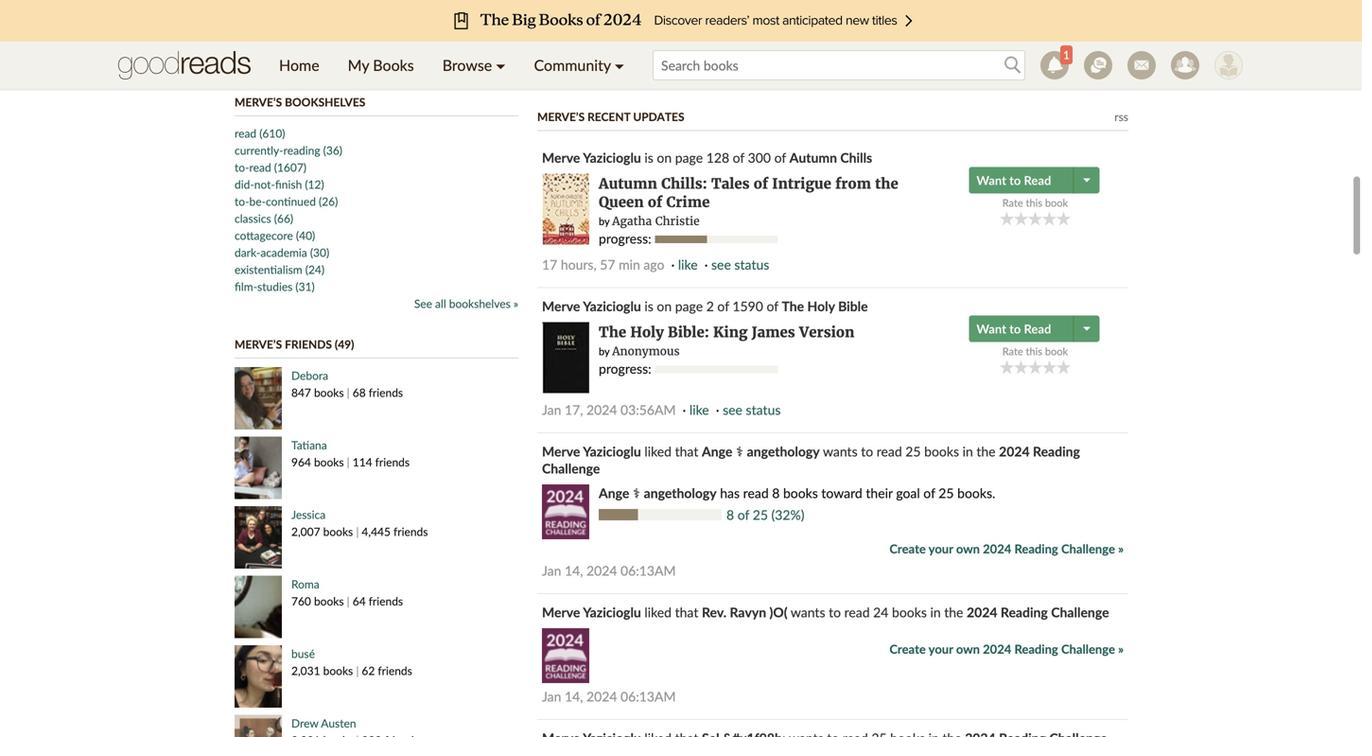 Task type: vqa. For each thing, say whether or not it's contained in the screenshot.
Megs_Bookrack ((Is Playing Catch Up...)) link at bottom left
no



Task type: locate. For each thing, give the bounding box(es) containing it.
create your own 2024 reading challenge » link
[[890, 540, 1124, 557], [890, 641, 1124, 658]]

jan 14, 2024 06:13am link
[[542, 563, 676, 579], [542, 688, 676, 705]]

reading inside read (610) currently-reading (36) to-read (1607) did-not-finish (12) to-be-continued (26) classics (66) cottagecore (40) dark-academia (30) existentialism (24) film-studies (31) see all bookshelves »
[[284, 143, 320, 157]]

1 vertical spatial rate this book
[[1003, 345, 1069, 358]]

books left 62
[[323, 664, 353, 678]]

0 vertical spatial like
[[678, 256, 698, 272]]

see status link up merve yazicioglu liked that ange ⚕ angethology wants to read 25 books in the
[[723, 402, 781, 418]]

1 want to read from the top
[[977, 173, 1052, 188]]

merve yazicioglu link
[[542, 149, 642, 166], [542, 298, 642, 314], [542, 443, 642, 459], [542, 604, 642, 620]]

0 vertical spatial rate
[[1003, 196, 1024, 209]]

see status link for status
[[723, 402, 781, 418]]

0 vertical spatial the
[[782, 298, 805, 314]]

· up merve yazicioglu is on page 2 of 1590 of the holy bible
[[705, 256, 708, 272]]

home link
[[265, 42, 334, 89]]

the up anonymous link
[[599, 323, 627, 341]]

on up chills:
[[657, 149, 672, 166]]

1 liked from the top
[[645, 443, 672, 459]]

114
[[353, 455, 373, 469]]

(49)
[[335, 337, 354, 351]]

▾
[[496, 56, 506, 74], [615, 56, 625, 74]]

1 vertical spatial jan
[[542, 563, 562, 579]]

create for 2nd the create your own 2024 reading challenge » link from the top
[[890, 642, 926, 657]]

1 is from the top
[[645, 149, 654, 166]]

be-
[[249, 194, 266, 208]]

| inside roma 760 books | 64 friends
[[347, 594, 350, 608]]

2 14, from the top
[[565, 688, 583, 705]]

0 vertical spatial jan
[[542, 402, 562, 418]]

did-not-finish (12) link
[[235, 177, 324, 191]]

2 vertical spatial »
[[1119, 642, 1124, 657]]

book for autumn chills: tales of intrigue from the queen of crime
[[1046, 196, 1069, 209]]

0 vertical spatial by
[[613, 5, 624, 18]]

1 vertical spatial 25
[[939, 485, 955, 501]]

0 horizontal spatial autumn
[[599, 175, 658, 193]]

0 vertical spatial on
[[657, 149, 672, 166]]

1 vertical spatial want to read button
[[969, 316, 1076, 342]]

bookshelves:
[[613, 21, 683, 36]]

reading inside by meik wiking bookshelves: currently-reading , winter , owned read in april 2020
[[739, 21, 779, 36]]

drew austen
[[291, 716, 356, 730]]

2 page from the top
[[676, 298, 703, 314]]

1 vertical spatial 11634 image
[[542, 628, 590, 683]]

of right goal
[[924, 485, 936, 501]]

holy up version
[[808, 298, 835, 314]]

0 horizontal spatial in
[[640, 38, 650, 53]]

, left owned
[[819, 21, 822, 36]]

0 horizontal spatial angethology
[[644, 485, 717, 501]]

1 vertical spatial create your own 2024 reading challenge » link
[[890, 641, 1124, 658]]

like link right ago
[[678, 256, 698, 272]]

1 vertical spatial like link
[[690, 402, 710, 418]]

merve for merve yazicioglu is on page 2 of 1590 of the holy bible
[[542, 298, 580, 314]]

1 merve yazicioglu link from the top
[[542, 149, 642, 166]]

1 create from the top
[[890, 541, 926, 556]]

is down ago
[[645, 298, 654, 314]]

the holy bible by anonymous image
[[542, 322, 590, 393]]

1 horizontal spatial the
[[782, 298, 805, 314]]

by left meik
[[613, 5, 624, 18]]

3 merve yazicioglu link from the top
[[542, 443, 642, 459]]

friends right 68 at bottom left
[[369, 386, 403, 399]]

roma image
[[235, 576, 282, 638]]

the up 'books.'
[[977, 443, 996, 459]]

menu
[[265, 42, 639, 89]]

2 book from the top
[[1046, 345, 1069, 358]]

currently- up 2020
[[686, 21, 739, 36]]

currently- down read (610) link
[[235, 143, 284, 157]]

see up 2
[[712, 256, 731, 272]]

1 vertical spatial jan 14, 2024 06:13am link
[[542, 688, 676, 705]]

the for wants to read 25 books in the
[[977, 443, 996, 459]]

anonymous
[[613, 344, 680, 359]]

in down bookshelves:
[[640, 38, 650, 53]]

debora image
[[235, 367, 282, 430]]

friends inside tatiana 964 books | 114 friends
[[375, 455, 410, 469]]

2 jan 14, 2024 06:13am from the top
[[542, 688, 676, 705]]

jessica image
[[235, 506, 282, 569]]

2 vertical spatial this
[[1026, 345, 1043, 358]]

merve's left friends
[[235, 337, 282, 351]]

0 vertical spatial is
[[645, 149, 654, 166]]

2 that from the top
[[675, 604, 699, 620]]

on up bible:
[[657, 298, 672, 314]]

Search for books to add to your shelves search field
[[653, 50, 1026, 80]]

merve yazicioglu liked that ange ⚕ angethology wants to read 25 books in the
[[542, 443, 1000, 459]]

want
[[977, 173, 1007, 188], [977, 321, 1007, 336]]

1 horizontal spatial reading
[[739, 21, 779, 36]]

merve's left recent
[[538, 110, 585, 123]]

1 vertical spatial that
[[675, 604, 699, 620]]

books down tatiana
[[314, 455, 344, 469]]

0 horizontal spatial currently-
[[235, 143, 284, 157]]

1 want from the top
[[977, 173, 1007, 188]]

like link for like
[[690, 402, 710, 418]]

read for the holy bible: king james version
[[1024, 321, 1052, 336]]

25 up goal
[[906, 443, 921, 459]]

4,445
[[362, 525, 391, 539]]

anonymous link
[[613, 344, 680, 359]]

angethology left 'has'
[[644, 485, 717, 501]]

tatiana link
[[291, 438, 327, 452]]

25
[[906, 443, 921, 459], [939, 485, 955, 501], [753, 507, 768, 523]]

2 merve yazicioglu link from the top
[[542, 298, 642, 314]]

1 horizontal spatial the
[[945, 604, 964, 620]]

1 vertical spatial create your own 2024 reading challenge »
[[890, 642, 1124, 657]]

· down the holy bible: king james version by anonymous progress:
[[716, 402, 720, 418]]

books down debora at the left of the page
[[314, 386, 344, 399]]

1 horizontal spatial in
[[931, 604, 941, 620]]

760
[[291, 594, 311, 608]]

0 vertical spatial like link
[[678, 256, 698, 272]]

2 vertical spatial jan
[[542, 688, 562, 705]]

2 want from the top
[[977, 321, 1007, 336]]

2 want to read button from the top
[[969, 316, 1076, 342]]

books inside roma 760 books | 64 friends
[[314, 594, 344, 608]]

1 , from the left
[[779, 21, 782, 36]]

1 vertical spatial add
[[465, 37, 485, 51]]

wants up toward
[[823, 443, 858, 459]]

by right the holy bible by anonymous image
[[599, 345, 610, 358]]

(610)
[[260, 126, 285, 140]]

friends inside roma 760 books | 64 friends
[[369, 594, 403, 608]]

2 create from the top
[[890, 642, 926, 657]]

4 yazicioglu from the top
[[583, 604, 642, 620]]

book for the holy bible: king james version
[[1046, 345, 1069, 358]]

the inside the holy bible: king james version by anonymous progress:
[[599, 323, 627, 341]]

1 vertical spatial wants
[[791, 604, 826, 620]]

reading up "(1607)"
[[284, 143, 320, 157]]

62
[[362, 664, 375, 678]]

1 11634 image from the top
[[542, 484, 590, 539]]

jan for 1st jan 14, 2024 06:13am link from the bottom
[[542, 688, 562, 705]]

(31)
[[296, 280, 315, 293]]

jan for first jan 14, 2024 06:13am link from the top of the page
[[542, 563, 562, 579]]

3 jan from the top
[[542, 688, 562, 705]]

jan 14, 2024 06:13am for first jan 14, 2024 06:13am link from the top of the page
[[542, 563, 676, 579]]

0 vertical spatial wants
[[823, 443, 858, 459]]

friends right 64
[[369, 594, 403, 608]]

rate this book for autumn chills: tales of intrigue from the queen of crime
[[1003, 196, 1069, 209]]

yazicioglu for merve yazicioglu liked that rev. ravyn )o( wants to read 24 books in the 2024 reading challenge
[[583, 604, 642, 620]]

tatiana image
[[235, 437, 282, 499]]

to-
[[235, 160, 249, 174], [235, 194, 249, 208]]

25 left 'books.'
[[939, 485, 955, 501]]

liked down the jan 17, 2024 03:56am · like · see status
[[645, 443, 672, 459]]

that for rev. ravyn )o(
[[675, 604, 699, 620]]

that
[[675, 443, 699, 459], [675, 604, 699, 620]]

like right ago
[[678, 256, 698, 272]]

merve's up read (610) link
[[235, 95, 282, 109]]

1 button
[[1033, 42, 1077, 89]]

» for second the create your own 2024 reading challenge » link from the bottom of the page
[[1119, 541, 1124, 556]]

friends
[[369, 386, 403, 399], [375, 455, 410, 469], [394, 525, 428, 539], [369, 594, 403, 608], [378, 664, 412, 678]]

2 is from the top
[[645, 298, 654, 314]]

yazicioglu
[[583, 149, 642, 166], [583, 298, 642, 314], [583, 443, 642, 459], [583, 604, 642, 620]]

· right ago
[[672, 256, 675, 272]]

friends for 62 friends
[[378, 664, 412, 678]]

by down queen
[[599, 215, 610, 228]]

964
[[291, 455, 311, 469]]

▾ inside "dropdown button"
[[496, 56, 506, 74]]

see status link
[[712, 256, 770, 272], [723, 402, 781, 418]]

of
[[733, 149, 745, 166], [775, 149, 787, 166], [754, 175, 769, 193], [648, 193, 663, 211], [718, 298, 730, 314], [767, 298, 779, 314], [924, 485, 936, 501], [738, 507, 750, 523]]

| inside busé 2,031 books | 62 friends
[[356, 664, 359, 678]]

to-be-continued (26) link
[[235, 194, 338, 208]]

friends inside 'debora 847 books | 68 friends'
[[369, 386, 403, 399]]

8 down 'has'
[[727, 507, 735, 523]]

1 own from the top
[[957, 541, 980, 556]]

1 vertical spatial want
[[977, 321, 1007, 336]]

14, for first jan 14, 2024 06:13am link from the top of the page
[[565, 563, 583, 579]]

1 jan 14, 2024 06:13am from the top
[[542, 563, 676, 579]]

of right 1590
[[767, 298, 779, 314]]

» inside read (610) currently-reading (36) to-read (1607) did-not-finish (12) to-be-continued (26) classics (66) cottagecore (40) dark-academia (30) existentialism (24) film-studies (31) see all bookshelves »
[[514, 297, 519, 310]]

page up chills:
[[676, 149, 703, 166]]

2 06:13am from the top
[[621, 688, 676, 705]]

4 merve from the top
[[542, 604, 580, 620]]

2 read from the top
[[1024, 321, 1052, 336]]

0 vertical spatial rate this book
[[1003, 196, 1069, 209]]

on for holy
[[657, 298, 672, 314]]

the right 24
[[945, 604, 964, 620]]

1 page from the top
[[676, 149, 703, 166]]

(36)
[[323, 143, 343, 157]]

in inside by meik wiking bookshelves: currently-reading , winter , owned read in april 2020
[[640, 38, 650, 53]]

your for second the create your own 2024 reading challenge » link from the bottom of the page
[[929, 541, 954, 556]]

challenge
[[542, 460, 600, 476], [1062, 541, 1116, 556], [1052, 604, 1110, 620], [1062, 642, 1116, 657]]

▾ down one
[[496, 56, 506, 74]]

1 horizontal spatial angethology
[[747, 443, 820, 459]]

1 vertical spatial jan 14, 2024 06:13am
[[542, 688, 676, 705]]

books
[[373, 56, 414, 74]]

like right the 03:56am
[[690, 402, 710, 418]]

1 vertical spatial like
[[690, 402, 710, 418]]

1 06:13am from the top
[[621, 563, 676, 579]]

autumn up the intrigue
[[790, 149, 838, 166]]

autumn chills: tales of intrigue from the queen of crime link
[[599, 175, 899, 211]]

2024
[[587, 402, 618, 418], [1000, 443, 1030, 459], [983, 541, 1012, 556], [587, 563, 618, 579], [967, 604, 998, 620], [983, 642, 1012, 657], [587, 688, 618, 705]]

3 yazicioglu from the top
[[583, 443, 642, 459]]

my group discussions image
[[1085, 51, 1113, 79]]

currently- inside by meik wiking bookshelves: currently-reading , winter , owned read in april 2020
[[686, 21, 739, 36]]

that left rev.
[[675, 604, 699, 620]]

(32%)
[[772, 507, 805, 523]]

cottagecore
[[235, 229, 293, 242]]

1 vertical spatial is
[[645, 298, 654, 314]]

1 your from the top
[[929, 541, 954, 556]]

11634 image
[[542, 484, 590, 539], [542, 628, 590, 683]]

friends inside busé 2,031 books | 62 friends
[[378, 664, 412, 678]]

0 vertical spatial to-
[[235, 160, 249, 174]]

books inside tatiana 964 books | 114 friends
[[314, 455, 344, 469]]

0 horizontal spatial ▾
[[496, 56, 506, 74]]

0 vertical spatial add
[[472, 6, 492, 20]]

page for tales
[[676, 149, 703, 166]]

in right 24
[[931, 604, 941, 620]]

wants right )o(
[[791, 604, 826, 620]]

drew au... image
[[235, 715, 282, 737]]

rev.
[[702, 604, 727, 620]]

| for 4,445 friends
[[356, 525, 359, 539]]

17 hours, 57 min ago · like · see status
[[542, 256, 770, 272]]

want to read button
[[969, 167, 1076, 193], [969, 316, 1076, 342]]

1 rate this book from the top
[[1003, 196, 1069, 209]]

·
[[672, 256, 675, 272], [705, 256, 708, 272], [683, 402, 686, 418], [716, 402, 720, 418]]

create down goal
[[890, 541, 926, 556]]

0 vertical spatial 06:13am
[[621, 563, 676, 579]]

add inside add one now.
[[465, 37, 485, 51]]

status up merve yazicioglu liked that ange ⚕ angethology wants to read 25 books in the
[[746, 402, 781, 418]]

holy up anonymous
[[631, 323, 664, 341]]

reading inside 2024 reading challenge
[[1034, 443, 1081, 459]]

1 vertical spatial autumn
[[599, 175, 658, 193]]

ravyn
[[730, 604, 767, 620]]

1 vertical spatial your
[[929, 642, 954, 657]]

the up the james
[[782, 298, 805, 314]]

friends right 114
[[375, 455, 410, 469]]

1 ▾ from the left
[[496, 56, 506, 74]]

ange ⚕ angethology link
[[702, 443, 820, 459], [599, 485, 717, 501]]

busé 2,031 books | 62 friends
[[291, 647, 412, 678]]

want to read for the holy bible: king james version
[[977, 321, 1052, 336]]

0 vertical spatial the
[[876, 175, 899, 193]]

1 horizontal spatial 8
[[773, 485, 780, 501]]

is down updates
[[645, 149, 654, 166]]

the right 'from'
[[876, 175, 899, 193]]

books right 2,007
[[323, 525, 353, 539]]

2 liked from the top
[[645, 604, 672, 620]]

1 vertical spatial in
[[963, 443, 974, 459]]

2 progress: from the top
[[599, 360, 652, 377]]

⚕ down the 03:56am
[[633, 485, 641, 501]]

by inside the holy bible: king james version by anonymous progress:
[[599, 345, 610, 358]]

merve
[[542, 149, 580, 166], [542, 298, 580, 314], [542, 443, 580, 459], [542, 604, 580, 620]]

merve yazicioglu link for agatha christie
[[542, 149, 642, 166]]

0 horizontal spatial the
[[876, 175, 899, 193]]

1 merve from the top
[[542, 149, 580, 166]]

1 vertical spatial reading
[[284, 143, 320, 157]]

jessica
[[291, 508, 326, 521]]

rate this book
[[1003, 196, 1069, 209], [1003, 345, 1069, 358]]

wants for rev. ravyn )o(
[[791, 604, 826, 620]]

read
[[613, 38, 637, 53], [235, 126, 257, 140], [249, 160, 271, 174], [877, 443, 903, 459], [744, 485, 769, 501], [845, 604, 870, 620]]

see status link up 1590
[[712, 256, 770, 272]]

in for merve yazicioglu liked that rev. ravyn )o( wants to read 24 books in the 2024 reading challenge
[[931, 604, 941, 620]]

goal
[[897, 485, 921, 501]]

autumn inside autumn chills: tales of intrigue from the queen of crime by agatha christie progress:
[[599, 175, 658, 193]]

2 on from the top
[[657, 298, 672, 314]]

merve's friends (49) link
[[235, 337, 354, 351]]

2 jan from the top
[[542, 563, 562, 579]]

1 on from the top
[[657, 149, 672, 166]]

1 vertical spatial create
[[890, 642, 926, 657]]

0 vertical spatial this
[[389, 37, 407, 51]]

▾ left 21,
[[615, 56, 625, 74]]

that down the jan 17, 2024 03:56am · like · see status
[[675, 443, 699, 459]]

rev. ravyn )o( link
[[702, 604, 788, 620]]

ange up 'has'
[[702, 443, 733, 459]]

1 progress: from the top
[[599, 230, 652, 246]]

no videos have been added to this profile yet.
[[235, 37, 465, 51]]

, left winter link
[[779, 21, 782, 36]]

in up 'books.'
[[963, 443, 974, 459]]

1 vertical spatial want to read
[[977, 321, 1052, 336]]

this for autumn chills: tales of intrigue from the queen of crime
[[1026, 196, 1043, 209]]

create your own 2024 reading challenge »
[[890, 541, 1124, 556], [890, 642, 1124, 657]]

0 vertical spatial that
[[675, 443, 699, 459]]

1 vertical spatial rate
[[1003, 345, 1024, 358]]

1 horizontal spatial ,
[[819, 21, 822, 36]]

0 vertical spatial create your own 2024 reading challenge » link
[[890, 540, 1124, 557]]

books up 'books.'
[[925, 443, 960, 459]]

owned
[[825, 21, 862, 36]]

0 vertical spatial angethology
[[747, 443, 820, 459]]

want to read for autumn chills: tales of intrigue from the queen of crime
[[977, 173, 1052, 188]]

book
[[1046, 196, 1069, 209], [1046, 345, 1069, 358]]

to- down did-
[[235, 194, 249, 208]]

want to read
[[977, 173, 1052, 188], [977, 321, 1052, 336]]

1 book from the top
[[1046, 196, 1069, 209]]

friends inside jessica 2,007 books | 4,445 friends
[[394, 525, 428, 539]]

from
[[836, 175, 872, 193]]

merve yazicioglu link for 8 of 25 (32%)
[[542, 443, 642, 459]]

0 horizontal spatial holy
[[631, 323, 664, 341]]

0 vertical spatial ange
[[702, 443, 733, 459]]

1 rate from the top
[[1003, 196, 1024, 209]]

friends for 64 friends
[[369, 594, 403, 608]]

1 read from the top
[[1024, 173, 1052, 188]]

is for holy
[[645, 298, 654, 314]]

2 merve from the top
[[542, 298, 580, 314]]

0 vertical spatial in
[[640, 38, 650, 53]]

1 that from the top
[[675, 443, 699, 459]]

(12)
[[305, 177, 324, 191]]

merve's friends (49)
[[235, 337, 354, 351]]

angethology up ange ⚕ angethology has           read 8 books toward their goal of 25 books.
[[747, 443, 820, 459]]

)o(
[[770, 604, 788, 620]]

| inside jessica 2,007 books | 4,445 friends
[[356, 525, 359, 539]]

2,007
[[291, 525, 320, 539]]

browse
[[443, 56, 492, 74]]

rss link
[[1115, 110, 1129, 123]]

2 11634 image from the top
[[542, 628, 590, 683]]

1 vertical spatial on
[[657, 298, 672, 314]]

autumn up queen
[[599, 175, 658, 193]]

8 up 8 of 25 (32%)
[[773, 485, 780, 501]]

0 vertical spatial reading
[[739, 21, 779, 36]]

busé
[[291, 647, 315, 661]]

3 merve from the top
[[542, 443, 580, 459]]

add for new
[[472, 6, 492, 20]]

0 vertical spatial read
[[1024, 173, 1052, 188]]

· right the 03:56am
[[683, 402, 686, 418]]

2 rate from the top
[[1003, 345, 1024, 358]]

yazicioglu for merve yazicioglu is on page 128 of 300 of autumn chills
[[583, 149, 642, 166]]

| left 68 at bottom left
[[347, 386, 350, 399]]

1 vertical spatial status
[[746, 402, 781, 418]]

0 horizontal spatial ⚕
[[633, 485, 641, 501]]

▾ for browse ▾
[[496, 56, 506, 74]]

2 want to read from the top
[[977, 321, 1052, 336]]

yazicioglu for merve yazicioglu liked that ange ⚕ angethology wants to read 25 books in the
[[583, 443, 642, 459]]

25 left (32%)
[[753, 507, 768, 523]]

yet.
[[444, 37, 462, 51]]

14, for 1st jan 14, 2024 06:13am link from the bottom
[[565, 688, 583, 705]]

| inside tatiana 964 books | 114 friends
[[347, 455, 350, 469]]

0 horizontal spatial reading
[[284, 143, 320, 157]]

progress: down agatha
[[599, 230, 652, 246]]

1 vertical spatial ⚕
[[633, 485, 641, 501]]

page left 2
[[676, 298, 703, 314]]

| left 62
[[356, 664, 359, 678]]

0 vertical spatial want to read button
[[969, 167, 1076, 193]]

add left new
[[472, 6, 492, 20]]

2 horizontal spatial the
[[977, 443, 996, 459]]

create your own 2024 reading challenge » for 2nd the create your own 2024 reading challenge » link from the top
[[890, 642, 1124, 657]]

friends right the '4,445'
[[394, 525, 428, 539]]

create for second the create your own 2024 reading challenge » link from the bottom of the page
[[890, 541, 926, 556]]

| for 64 friends
[[347, 594, 350, 608]]

by inside autumn chills: tales of intrigue from the queen of crime by agatha christie progress:
[[599, 215, 610, 228]]

books inside busé 2,031 books | 62 friends
[[323, 664, 353, 678]]

by inside by meik wiking bookshelves: currently-reading , winter , owned read in april 2020
[[613, 5, 624, 18]]

ange ⚕ angethology link left 'has'
[[599, 485, 717, 501]]

0 vertical spatial want to read
[[977, 173, 1052, 188]]

8 of 25 (32%)
[[727, 507, 805, 523]]

1 yazicioglu from the top
[[583, 149, 642, 166]]

1 vertical spatial the
[[599, 323, 627, 341]]

2 horizontal spatial 25
[[939, 485, 955, 501]]

add up browse ▾
[[465, 37, 485, 51]]

1
[[1064, 48, 1070, 62]]

want to read button for autumn chills: tales of intrigue from the queen of crime
[[969, 167, 1076, 193]]

1 horizontal spatial autumn
[[790, 149, 838, 166]]

1 want to read button from the top
[[969, 167, 1076, 193]]

0 horizontal spatial 8
[[727, 507, 735, 523]]

1 vertical spatial see status link
[[723, 402, 781, 418]]

dark-
[[235, 246, 261, 259]]

progress: inside autumn chills: tales of intrigue from the queen of crime by agatha christie progress:
[[599, 230, 652, 246]]

0 vertical spatial own
[[957, 541, 980, 556]]

2024 reading challenge link for wants to read 25 books in the
[[542, 443, 1081, 476]]

2 create your own 2024 reading challenge » from the top
[[890, 642, 1124, 657]]

1 horizontal spatial ▾
[[615, 56, 625, 74]]

ange down jan 17, 2024 03:56am link
[[599, 485, 630, 501]]

progress: down anonymous link
[[599, 360, 652, 377]]

2 horizontal spatial in
[[963, 443, 974, 459]]

merve yazicioglu link for anonymous
[[542, 298, 642, 314]]

jessica link
[[291, 508, 326, 521]]

2 yazicioglu from the top
[[583, 298, 642, 314]]

2 your from the top
[[929, 642, 954, 657]]

liked left rev.
[[645, 604, 672, 620]]

your
[[929, 541, 954, 556], [929, 642, 954, 657]]

1 vertical spatial progress:
[[599, 360, 652, 377]]

friends for 114 friends
[[375, 455, 410, 469]]

by meik wiking bookshelves: currently-reading , winter , owned read in april 2020
[[613, 4, 862, 53]]

read up "dec"
[[613, 38, 637, 53]]

the holy bible: king james version link
[[599, 323, 855, 341]]

community ▾ button
[[520, 42, 639, 89]]

books right the 760
[[314, 594, 344, 608]]

see status link for see
[[712, 256, 770, 272]]

read (610) currently-reading (36) to-read (1607) did-not-finish (12) to-be-continued (26) classics (66) cottagecore (40) dark-academia (30) existentialism (24) film-studies (31) see all bookshelves »
[[235, 126, 519, 310]]

1 vertical spatial liked
[[645, 604, 672, 620]]

0 vertical spatial 11634 image
[[542, 484, 590, 539]]

1 vertical spatial 06:13am
[[621, 688, 676, 705]]

to- up did-
[[235, 160, 249, 174]]

add for one
[[465, 37, 485, 51]]

see up merve yazicioglu liked that ange ⚕ angethology wants to read 25 books in the
[[723, 402, 743, 418]]

11634 image for merve yazicioglu liked that ange ⚕ angethology wants to read 25 books in the
[[542, 484, 590, 539]]

1 create your own 2024 reading challenge » link from the top
[[890, 540, 1124, 557]]

the inside autumn chills: tales of intrigue from the queen of crime by agatha christie progress:
[[876, 175, 899, 193]]

▾ inside dropdown button
[[615, 56, 625, 74]]

page for bible:
[[676, 298, 703, 314]]

0 vertical spatial liked
[[645, 443, 672, 459]]

2 ▾ from the left
[[615, 56, 625, 74]]

1 vertical spatial angethology
[[644, 485, 717, 501]]

| inside 'debora 847 books | 68 friends'
[[347, 386, 350, 399]]

of right 2
[[718, 298, 730, 314]]

jan 14, 2024 06:13am
[[542, 563, 676, 579], [542, 688, 676, 705]]

0 vertical spatial holy
[[808, 298, 835, 314]]

create down merve yazicioglu liked that rev. ravyn )o( wants to read 24 books in the 2024 reading challenge
[[890, 642, 926, 657]]

bookshelves
[[285, 95, 366, 109]]

merve's for merve's bookshelves
[[235, 95, 282, 109]]

0 horizontal spatial ,
[[779, 21, 782, 36]]

1 create your own 2024 reading challenge » from the top
[[890, 541, 1124, 556]]

0 horizontal spatial ange
[[599, 485, 630, 501]]

2 own from the top
[[957, 642, 980, 657]]

1 14, from the top
[[565, 563, 583, 579]]

| left 114
[[347, 455, 350, 469]]

like link right the 03:56am
[[690, 402, 710, 418]]

2 rate this book from the top
[[1003, 345, 1069, 358]]

status up 1590
[[735, 256, 770, 272]]

0 vertical spatial 25
[[906, 443, 921, 459]]

⚕ up 'has'
[[736, 443, 744, 459]]

2024 reading challenge link for wants to read 24 books in the
[[967, 604, 1110, 620]]

| left 64
[[347, 594, 350, 608]]

0 vertical spatial page
[[676, 149, 703, 166]]

1 vertical spatial holy
[[631, 323, 664, 341]]

merve's bookshelves link
[[235, 95, 366, 109]]

(26)
[[319, 194, 338, 208]]

friends right 62
[[378, 664, 412, 678]]

0 vertical spatial create
[[890, 541, 926, 556]]



Task type: describe. For each thing, give the bounding box(es) containing it.
new
[[495, 6, 519, 20]]

(1607)
[[274, 160, 307, 174]]

your for 2nd the create your own 2024 reading challenge » link from the top
[[929, 642, 954, 657]]

2 to- from the top
[[235, 194, 249, 208]]

2023
[[661, 61, 692, 78]]

version
[[800, 323, 855, 341]]

merve yazicioglu liked that rev. ravyn )o( wants to read 24 books in the 2024 reading challenge
[[542, 604, 1110, 620]]

currently- inside read (610) currently-reading (36) to-read (1607) did-not-finish (12) to-be-continued (26) classics (66) cottagecore (40) dark-academia (30) existentialism (24) film-studies (31) see all bookshelves »
[[235, 143, 284, 157]]

no
[[235, 37, 250, 51]]

autumn chills link
[[790, 149, 873, 166]]

challenge inside 2024 reading challenge
[[542, 460, 600, 476]]

friend requests image
[[1172, 51, 1200, 79]]

king
[[714, 323, 748, 341]]

▾ for community ▾
[[615, 56, 625, 74]]

progress: inside the holy bible: king james version by anonymous progress:
[[599, 360, 652, 377]]

17
[[542, 256, 558, 272]]

Search books text field
[[653, 50, 1026, 80]]

1 vertical spatial see
[[723, 402, 743, 418]]

2,031
[[291, 664, 320, 678]]

of up agatha christie link
[[648, 193, 663, 211]]

the for wants to read 24 books in the
[[945, 604, 964, 620]]

books up (32%)
[[784, 485, 819, 501]]

on for chills:
[[657, 149, 672, 166]]

want for autumn chills: tales of intrigue from the queen of crime
[[977, 173, 1007, 188]]

film-studies (31) link
[[235, 280, 315, 293]]

merve's recent updates
[[538, 110, 685, 123]]

yazicioglu for merve yazicioglu is on page 2 of 1590 of the holy bible
[[583, 298, 642, 314]]

1 jan 14, 2024 06:13am link from the top
[[542, 563, 676, 579]]

0 vertical spatial 8
[[773, 485, 780, 501]]

merve's bookshelves
[[235, 95, 366, 109]]

create your own 2024 reading challenge » for second the create your own 2024 reading challenge » link from the bottom of the page
[[890, 541, 1124, 556]]

(66)
[[274, 212, 294, 225]]

own for second the create your own 2024 reading challenge » link from the bottom of the page
[[957, 541, 980, 556]]

read up the 8 of 25 (32%) link
[[744, 485, 769, 501]]

home
[[279, 56, 320, 74]]

300
[[748, 149, 771, 166]]

notifications element
[[1041, 45, 1073, 79]]

books right 24
[[892, 604, 927, 620]]

friends for 4,445 friends
[[394, 525, 428, 539]]

read left 24
[[845, 604, 870, 620]]

busé image
[[235, 645, 282, 708]]

studies
[[257, 280, 293, 293]]

merve for merve yazicioglu is on page 128 of 300 of autumn chills
[[542, 149, 580, 166]]

847
[[291, 386, 311, 399]]

updates
[[633, 110, 685, 123]]

merve for merve yazicioglu liked that ange ⚕ angethology wants to read 25 books in the
[[542, 443, 580, 459]]

57
[[600, 256, 616, 272]]

1 vertical spatial 8
[[727, 507, 735, 523]]

agatha
[[613, 214, 652, 228]]

meik
[[627, 4, 656, 19]]

have
[[287, 37, 311, 51]]

jan 17, 2024 03:56am · like · see status
[[542, 402, 781, 418]]

community ▾
[[534, 56, 625, 74]]

merve yazicioglu is on page 2 of 1590 of the holy bible
[[542, 298, 868, 314]]

1 vertical spatial ange
[[599, 485, 630, 501]]

0 vertical spatial ange ⚕ angethology link
[[702, 443, 820, 459]]

1 to- from the top
[[235, 160, 249, 174]]

not-
[[254, 177, 275, 191]]

drew
[[291, 716, 319, 730]]

currently-reading link
[[686, 21, 779, 36]]

2 vertical spatial 25
[[753, 507, 768, 523]]

queen
[[599, 193, 644, 211]]

existentialism (24) link
[[235, 263, 325, 276]]

| for 114 friends
[[347, 455, 350, 469]]

want to read button for the holy bible: king james version
[[969, 316, 1076, 342]]

bible:
[[668, 323, 710, 341]]

browse ▾ button
[[428, 42, 520, 89]]

finish
[[275, 177, 302, 191]]

friends for 68 friends
[[369, 386, 403, 399]]

inbox image
[[1128, 51, 1157, 79]]

17 hours, 57 min ago link
[[542, 256, 665, 272]]

4 merve yazicioglu link from the top
[[542, 604, 642, 620]]

1 horizontal spatial holy
[[808, 298, 835, 314]]

friends
[[285, 337, 332, 351]]

currently-reading (36) link
[[235, 143, 343, 157]]

roma
[[291, 577, 320, 591]]

want for the holy bible: king james version
[[977, 321, 1007, 336]]

books.
[[958, 485, 996, 501]]

crime
[[667, 193, 710, 211]]

film-
[[235, 280, 257, 293]]

tatiana
[[291, 438, 327, 452]]

read up their
[[877, 443, 903, 459]]

the little book o... image
[[538, 0, 599, 33]]

that for ange ⚕ angethology
[[675, 443, 699, 459]]

this for the holy bible: king james version
[[1026, 345, 1043, 358]]

did-
[[235, 177, 254, 191]]

dark-academia (30) link
[[235, 246, 330, 259]]

128
[[707, 149, 730, 166]]

21,
[[639, 61, 657, 78]]

1590
[[733, 298, 764, 314]]

rate this book for the holy bible: king james version
[[1003, 345, 1069, 358]]

0 vertical spatial see
[[712, 256, 731, 272]]

read inside by meik wiking bookshelves: currently-reading , winter , owned read in april 2020
[[613, 38, 637, 53]]

| for 68 friends
[[347, 386, 350, 399]]

intrigue
[[773, 175, 832, 193]]

toward
[[822, 485, 863, 501]]

merve for merve yazicioglu liked that rev. ravyn )o( wants to read 24 books in the 2024 reading challenge
[[542, 604, 580, 620]]

autumn chills: tales of intrigue from the queen of crime by agatha christie progress:
[[599, 175, 899, 246]]

owned link
[[825, 21, 862, 36]]

0 vertical spatial ⚕
[[736, 443, 744, 459]]

winter link
[[785, 21, 819, 36]]

debora 847 books | 68 friends
[[291, 369, 403, 399]]

of right 128
[[733, 149, 745, 166]]

like link for ·
[[678, 256, 698, 272]]

0 vertical spatial autumn
[[790, 149, 838, 166]]

2024 inside 2024 reading challenge
[[1000, 443, 1030, 459]]

03:56am
[[621, 402, 676, 418]]

1 horizontal spatial ange
[[702, 443, 733, 459]]

of down 300
[[754, 175, 769, 193]]

read up not-
[[249, 160, 271, 174]]

in for merve yazicioglu liked that ange ⚕ angethology wants to read 25 books in the
[[963, 443, 974, 459]]

roma 760 books | 64 friends
[[291, 577, 403, 608]]

24
[[874, 604, 889, 620]]

austen
[[321, 716, 356, 730]]

books inside jessica 2,007 books | 4,445 friends
[[323, 525, 353, 539]]

8 of 25 (32%) link
[[727, 507, 805, 523]]

all
[[435, 297, 446, 310]]

to-read (1607) link
[[235, 160, 307, 174]]

0 vertical spatial status
[[735, 256, 770, 272]]

menu containing home
[[265, 42, 639, 89]]

debora link
[[291, 369, 329, 382]]

| for 62 friends
[[356, 664, 359, 678]]

books inside 'debora 847 books | 68 friends'
[[314, 386, 344, 399]]

1 jan from the top
[[542, 402, 562, 418]]

classics
[[235, 212, 271, 225]]

of right 300
[[775, 149, 787, 166]]

april
[[653, 38, 678, 53]]

add new link
[[472, 6, 519, 20]]

my
[[348, 56, 369, 74]]

james
[[752, 323, 796, 341]]

merve's for merve's recent updates
[[538, 110, 585, 123]]

liked for rev.
[[645, 604, 672, 620]]

2 create your own 2024 reading challenge » link from the top
[[890, 641, 1124, 658]]

wants for ange ⚕ angethology
[[823, 443, 858, 459]]

dec
[[612, 61, 636, 78]]

tales
[[712, 175, 750, 193]]

autumn chills by agatha christie image
[[542, 174, 590, 245]]

dec 21, 2023 02:02pm
[[612, 61, 749, 78]]

read left (610)
[[235, 126, 257, 140]]

1 horizontal spatial 25
[[906, 443, 921, 459]]

68
[[353, 386, 366, 399]]

see
[[414, 297, 432, 310]]

2 jan 14, 2024 06:13am link from the top
[[542, 688, 676, 705]]

rate for autumn chills: tales of intrigue from the queen of crime
[[1003, 196, 1024, 209]]

liked for ange
[[645, 443, 672, 459]]

2 , from the left
[[819, 21, 822, 36]]

11634 image for merve yazicioglu liked that rev. ravyn )o( wants to read 24 books in the 2024 reading challenge
[[542, 628, 590, 683]]

holy inside the holy bible: king james version by anonymous progress:
[[631, 323, 664, 341]]

jan 14, 2024 06:13am for 1st jan 14, 2024 06:13am link from the bottom
[[542, 688, 676, 705]]

my books link
[[334, 42, 428, 89]]

community
[[534, 56, 611, 74]]

recent
[[588, 110, 631, 123]]

merve's for merve's friends (49)
[[235, 337, 282, 351]]

64
[[353, 594, 366, 608]]

drew austen link
[[291, 716, 356, 730]]

of down 'has'
[[738, 507, 750, 523]]

2
[[707, 298, 714, 314]]

ange ⚕ angethology has           read 8 books toward their goal of 25 books.
[[599, 485, 996, 501]]

jessica 2,007 books | 4,445 friends
[[291, 508, 428, 539]]

own for 2nd the create your own 2024 reading challenge » link from the top
[[957, 642, 980, 657]]

rate for the holy bible: king james version
[[1003, 345, 1024, 358]]

chills
[[841, 149, 873, 166]]

bible
[[839, 298, 868, 314]]

one
[[488, 37, 507, 51]]

1 vertical spatial ange ⚕ angethology link
[[599, 485, 717, 501]]

» for 2nd the create your own 2024 reading challenge » link from the top
[[1119, 642, 1124, 657]]

is for chills:
[[645, 149, 654, 166]]

read for autumn chills: tales of intrigue from the queen of crime
[[1024, 173, 1052, 188]]

been
[[314, 37, 339, 51]]

existentialism
[[235, 263, 303, 276]]

bob builder image
[[1215, 51, 1244, 79]]



